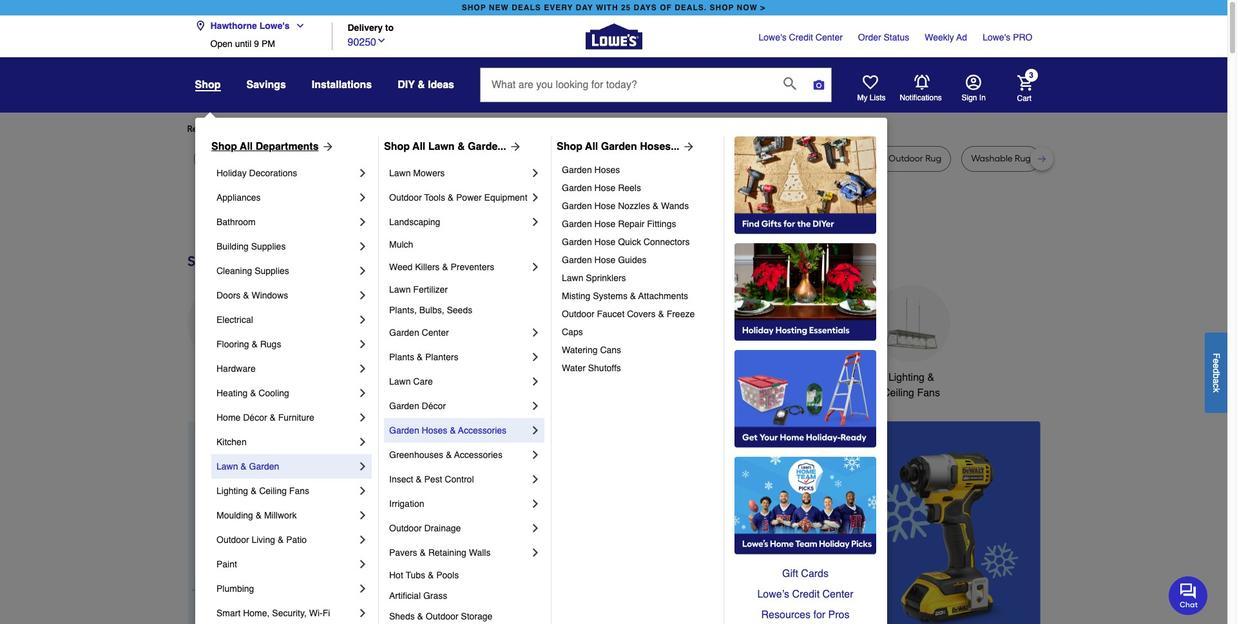 Task type: locate. For each thing, give the bounding box(es) containing it.
you left the more
[[304, 124, 320, 135]]

mulch
[[389, 240, 413, 250]]

credit up search icon
[[789, 32, 813, 43]]

0 horizontal spatial décor
[[243, 413, 267, 423]]

decorations down rug rug
[[249, 168, 297, 178]]

1 horizontal spatial ceiling
[[883, 388, 914, 399]]

holiday hosting essentials. image
[[734, 244, 876, 341]]

garden for garden hose guides
[[562, 255, 592, 265]]

1 horizontal spatial for
[[405, 124, 417, 135]]

3 hose from the top
[[594, 219, 615, 229]]

garden for garden décor
[[389, 401, 419, 412]]

garden décor link
[[389, 394, 529, 419]]

watering
[[562, 345, 598, 356]]

storage
[[461, 612, 492, 622]]

arrow right image down the more
[[319, 140, 334, 153]]

1 shop from the left
[[211, 141, 237, 153]]

2 horizontal spatial shop
[[557, 141, 582, 153]]

lighting inside lighting & ceiling fans
[[888, 372, 925, 384]]

lawn for lawn mowers
[[389, 168, 411, 178]]

1 horizontal spatial bathroom
[[693, 372, 738, 384]]

tools down watering cans link
[[621, 372, 645, 384]]

notifications
[[900, 93, 942, 102]]

equipment inside outdoor tools & power equipment link
[[484, 193, 527, 203]]

1 horizontal spatial allen
[[641, 153, 661, 164]]

credit up the resources for pros link
[[792, 590, 820, 601]]

lowe's for lowe's pro
[[983, 32, 1010, 43]]

2 hose from the top
[[594, 201, 615, 211]]

outdoor down irrigation
[[389, 524, 422, 534]]

bathroom
[[216, 217, 256, 227], [693, 372, 738, 384]]

2 all from the left
[[412, 141, 425, 153]]

hoses...
[[640, 141, 679, 153]]

1 allen from the left
[[512, 153, 532, 164]]

0 vertical spatial kitchen
[[483, 372, 517, 384]]

accessories inside the "greenhouses & accessories" link
[[454, 450, 502, 461]]

1 vertical spatial equipment
[[593, 388, 642, 399]]

0 horizontal spatial arrow right image
[[319, 140, 334, 153]]

for left pros
[[813, 610, 825, 622]]

heating
[[216, 388, 248, 399]]

home,
[[243, 609, 270, 619]]

1 horizontal spatial all
[[412, 141, 425, 153]]

0 vertical spatial lighting & ceiling fans
[[883, 372, 940, 399]]

3 area from the left
[[793, 153, 812, 164]]

water shutoffs
[[562, 363, 621, 374]]

chevron right image for plants & planters
[[529, 351, 542, 364]]

equipment right power
[[484, 193, 527, 203]]

roth for rug
[[682, 153, 701, 164]]

lawn up misting
[[562, 273, 583, 283]]

sign in
[[962, 93, 986, 102]]

lawn for lawn care
[[389, 377, 411, 387]]

equipment
[[484, 193, 527, 203], [593, 388, 642, 399]]

4 rug from the left
[[351, 153, 367, 164]]

1 vertical spatial decorations
[[394, 388, 449, 399]]

1 e from the top
[[1211, 359, 1222, 364]]

lowe's home improvement logo image
[[585, 8, 642, 65]]

shop new deals every day with 25 days of deals. shop now >
[[462, 3, 766, 12]]

hoses for garden hoses & accessories
[[422, 426, 447, 436]]

washable area rug
[[749, 153, 830, 164]]

chevron right image for lawn & garden
[[356, 461, 369, 474]]

1 vertical spatial arrow right image
[[1016, 535, 1029, 548]]

appliances
[[216, 193, 261, 203], [201, 372, 251, 384]]

0 vertical spatial equipment
[[484, 193, 527, 203]]

1 rug from the left
[[203, 153, 219, 164]]

appliances inside button
[[201, 372, 251, 384]]

roth up "wands"
[[682, 153, 701, 164]]

1 vertical spatial kitchen
[[216, 437, 247, 448]]

supplies up cleaning supplies
[[251, 242, 286, 252]]

0 vertical spatial arrow right image
[[506, 140, 522, 153]]

kitchen left faucets
[[483, 372, 517, 384]]

nozzles
[[618, 201, 650, 211]]

for
[[291, 124, 302, 135], [405, 124, 417, 135], [813, 610, 825, 622]]

1 horizontal spatial decorations
[[394, 388, 449, 399]]

2 and from the left
[[663, 153, 680, 164]]

pavers & retaining walls
[[389, 548, 491, 559]]

arrow right image inside shop all lawn & garde... link
[[506, 140, 522, 153]]

chevron right image for garden hoses & accessories
[[529, 425, 542, 437]]

2 arrow right image from the left
[[679, 140, 695, 153]]

0 horizontal spatial chevron down image
[[290, 21, 305, 31]]

0 horizontal spatial shop
[[211, 141, 237, 153]]

cleaning supplies link
[[216, 259, 356, 283]]

lowe's down >
[[759, 32, 786, 43]]

0 horizontal spatial allen
[[512, 153, 532, 164]]

lowe's for lowe's credit center
[[759, 32, 786, 43]]

1 horizontal spatial fans
[[917, 388, 940, 399]]

allen right "desk"
[[512, 153, 532, 164]]

0 horizontal spatial arrow right image
[[506, 140, 522, 153]]

1 vertical spatial ceiling
[[259, 486, 287, 497]]

9 rug from the left
[[1015, 153, 1031, 164]]

decorations for christmas
[[394, 388, 449, 399]]

find gifts for the diyer. image
[[734, 137, 876, 235]]

plants, bulbs, seeds link
[[389, 300, 542, 321]]

1 vertical spatial center
[[422, 328, 449, 338]]

lighting & ceiling fans inside 'button'
[[883, 372, 940, 399]]

repair
[[618, 219, 645, 229]]

2 horizontal spatial all
[[585, 141, 598, 153]]

0 vertical spatial lighting
[[888, 372, 925, 384]]

control
[[445, 475, 474, 485]]

tools for equipment
[[621, 372, 645, 384]]

1 vertical spatial tools
[[621, 372, 645, 384]]

equipment inside outdoor tools & equipment
[[593, 388, 642, 399]]

chevron right image for irrigation
[[529, 498, 542, 511]]

tools down mowers
[[424, 193, 445, 203]]

0 horizontal spatial fans
[[289, 486, 309, 497]]

accessories inside garden hoses & accessories link
[[458, 426, 506, 436]]

holiday
[[216, 168, 247, 178]]

for for searches
[[291, 124, 302, 135]]

1 washable from the left
[[749, 153, 790, 164]]

open until 9 pm
[[210, 39, 275, 49]]

1 horizontal spatial décor
[[422, 401, 446, 412]]

more suggestions for you
[[330, 124, 434, 135]]

0 horizontal spatial you
[[304, 124, 320, 135]]

0 horizontal spatial shop
[[462, 3, 486, 12]]

allen down hoses... at top
[[641, 153, 661, 164]]

fi
[[323, 609, 330, 619]]

kitchen link
[[216, 430, 356, 455]]

lawn up moulding
[[216, 462, 238, 472]]

1 vertical spatial home
[[216, 413, 241, 423]]

0 horizontal spatial equipment
[[484, 193, 527, 203]]

garden for garden hose quick connectors
[[562, 237, 592, 247]]

1 horizontal spatial equipment
[[593, 388, 642, 399]]

installations button
[[312, 73, 372, 97]]

home décor & furniture
[[216, 413, 314, 423]]

0 horizontal spatial kitchen
[[216, 437, 247, 448]]

plumbing link
[[216, 577, 356, 602]]

2 shop from the left
[[384, 141, 410, 153]]

doors
[[216, 291, 241, 301]]

credit for lowe's
[[789, 32, 813, 43]]

& inside outdoor tools & equipment
[[648, 372, 654, 384]]

décor down heating & cooling
[[243, 413, 267, 423]]

appliances up heating at the bottom left
[[201, 372, 251, 384]]

1 horizontal spatial arrow right image
[[1016, 535, 1029, 548]]

bulbs,
[[419, 305, 444, 316]]

1 vertical spatial lighting & ceiling fans
[[216, 486, 309, 497]]

e up d
[[1211, 359, 1222, 364]]

1 and from the left
[[534, 153, 551, 164]]

lawn sprinklers link
[[562, 269, 715, 287]]

killers
[[415, 262, 440, 273]]

all down recommended searches for you
[[240, 141, 253, 153]]

hoses up greenhouses & accessories
[[422, 426, 447, 436]]

0 horizontal spatial smart
[[216, 609, 241, 619]]

0 vertical spatial bathroom
[[216, 217, 256, 227]]

chevron right image for outdoor tools & power equipment
[[529, 191, 542, 204]]

washable for washable area rug
[[749, 153, 790, 164]]

outdoor inside outdoor tools & equipment
[[581, 372, 618, 384]]

0 horizontal spatial for
[[291, 124, 302, 135]]

0 horizontal spatial home
[[216, 413, 241, 423]]

0 vertical spatial decorations
[[249, 168, 297, 178]]

hoses for garden hoses
[[594, 165, 620, 175]]

supplies up windows
[[255, 266, 289, 276]]

caps
[[562, 327, 583, 338]]

1 vertical spatial accessories
[[454, 450, 502, 461]]

lowe's home improvement lists image
[[862, 75, 878, 90]]

8 rug from the left
[[925, 153, 941, 164]]

& inside "link"
[[630, 291, 636, 302]]

all up garden hoses
[[585, 141, 598, 153]]

chevron right image for garden center
[[529, 327, 542, 340]]

1 vertical spatial smart
[[216, 609, 241, 619]]

kitchen inside button
[[483, 372, 517, 384]]

5 hose from the top
[[594, 255, 615, 265]]

equipment down the shutoffs
[[593, 388, 642, 399]]

shop all lawn & garde... link
[[384, 139, 522, 155]]

misting
[[562, 291, 590, 302]]

supplies for building supplies
[[251, 242, 286, 252]]

chevron down image
[[290, 21, 305, 31], [376, 35, 387, 45]]

2 allen from the left
[[641, 153, 661, 164]]

chevron right image for heating & cooling
[[356, 387, 369, 400]]

0 vertical spatial home
[[815, 372, 842, 384]]

faucet
[[597, 309, 624, 320]]

lowe's home improvement account image
[[965, 75, 981, 90]]

0 vertical spatial hoses
[[594, 165, 620, 175]]

scroll to item #2 image
[[693, 623, 727, 625]]

chevron right image for hardware
[[356, 363, 369, 376]]

supplies
[[251, 242, 286, 252], [255, 266, 289, 276]]

0 vertical spatial supplies
[[251, 242, 286, 252]]

1 horizontal spatial kitchen
[[483, 372, 517, 384]]

1 horizontal spatial shop
[[710, 3, 734, 12]]

garden hose guides
[[562, 255, 647, 265]]

chevron right image for outdoor living & patio
[[356, 534, 369, 547]]

search image
[[783, 77, 796, 90]]

1 horizontal spatial lowe's
[[759, 32, 786, 43]]

1 hose from the top
[[594, 183, 615, 193]]

christmas decorations button
[[383, 285, 460, 401]]

doors & windows
[[216, 291, 288, 301]]

garden hose quick connectors link
[[562, 233, 715, 251]]

garden for garden hose repair fittings
[[562, 219, 592, 229]]

0 vertical spatial smart
[[784, 372, 812, 384]]

1 vertical spatial appliances
[[201, 372, 251, 384]]

1 horizontal spatial smart
[[784, 372, 812, 384]]

building
[[216, 242, 249, 252]]

arrow right image inside shop all departments link
[[319, 140, 334, 153]]

chevron right image for greenhouses & accessories
[[529, 449, 542, 462]]

2 vertical spatial center
[[822, 590, 853, 601]]

kitchen for kitchen
[[216, 437, 247, 448]]

1 vertical spatial lighting
[[216, 486, 248, 497]]

outdoor down moulding
[[216, 535, 249, 546]]

mulch link
[[389, 235, 542, 255]]

shop for shop all lawn & garde...
[[384, 141, 410, 153]]

0 vertical spatial chevron down image
[[290, 21, 305, 31]]

pavers & retaining walls link
[[389, 541, 529, 566]]

garden for garden hoses
[[562, 165, 592, 175]]

outdoor up landscaping
[[389, 193, 422, 203]]

lowe's left pro
[[983, 32, 1010, 43]]

accessories up the "greenhouses & accessories" link
[[458, 426, 506, 436]]

0 vertical spatial appliances
[[216, 193, 261, 203]]

2 you from the left
[[419, 124, 434, 135]]

appliances down holiday
[[216, 193, 261, 203]]

accessories
[[458, 426, 506, 436], [454, 450, 502, 461]]

chevron down image inside 90250 button
[[376, 35, 387, 45]]

home
[[815, 372, 842, 384], [216, 413, 241, 423]]

center left order
[[816, 32, 843, 43]]

shop up 5x8
[[211, 141, 237, 153]]

7 rug from the left
[[814, 153, 830, 164]]

irrigation
[[389, 499, 424, 510]]

garden for garden hose nozzles & wands
[[562, 201, 592, 211]]

and for allen and roth area rug
[[534, 153, 551, 164]]

0 horizontal spatial tools
[[424, 193, 445, 203]]

lowe's up pm
[[259, 21, 290, 31]]

bathroom button
[[677, 285, 754, 386]]

0 horizontal spatial lighting
[[216, 486, 248, 497]]

1 vertical spatial credit
[[792, 590, 820, 601]]

hose inside "link"
[[594, 183, 615, 193]]

0 vertical spatial décor
[[422, 401, 446, 412]]

4 hose from the top
[[594, 237, 615, 247]]

kitchen faucets button
[[481, 285, 558, 386]]

kitchen up lawn & garden
[[216, 437, 247, 448]]

you for more suggestions for you
[[419, 124, 434, 135]]

0 horizontal spatial area
[[329, 153, 349, 164]]

1 horizontal spatial lighting
[[888, 372, 925, 384]]

25 days of deals. don't miss deals every day. same-day delivery on in-stock orders placed by 2 p m. image
[[187, 422, 395, 625]]

indoor outdoor rug
[[860, 153, 941, 164]]

0 vertical spatial accessories
[[458, 426, 506, 436]]

2 washable from the left
[[971, 153, 1013, 164]]

1 vertical spatial hoses
[[422, 426, 447, 436]]

0 horizontal spatial lowe's
[[259, 21, 290, 31]]

recommended searches for you heading
[[187, 123, 1040, 136]]

my
[[857, 93, 868, 102]]

pros
[[828, 610, 849, 622]]

0 horizontal spatial all
[[240, 141, 253, 153]]

hose down garden hose reels
[[594, 201, 615, 211]]

hawthorne lowe's
[[210, 21, 290, 31]]

1 horizontal spatial and
[[663, 153, 680, 164]]

2 horizontal spatial area
[[793, 153, 812, 164]]

decorations inside button
[[394, 388, 449, 399]]

1 horizontal spatial tools
[[621, 372, 645, 384]]

1 horizontal spatial arrow right image
[[679, 140, 695, 153]]

2 roth from the left
[[682, 153, 701, 164]]

2 area from the left
[[574, 153, 593, 164]]

0 vertical spatial ceiling
[[883, 388, 914, 399]]

0 horizontal spatial decorations
[[249, 168, 297, 178]]

1 vertical spatial supplies
[[255, 266, 289, 276]]

center for lowe's credit center
[[816, 32, 843, 43]]

outdoor down misting
[[562, 309, 594, 320]]

outdoor faucet covers & freeze caps
[[562, 309, 697, 338]]

1 vertical spatial chevron down image
[[376, 35, 387, 45]]

0 horizontal spatial hoses
[[422, 426, 447, 436]]

décor down christmas decorations
[[422, 401, 446, 412]]

lowe's inside 'link'
[[983, 32, 1010, 43]]

pro
[[1013, 32, 1032, 43]]

1 horizontal spatial hoses
[[594, 165, 620, 175]]

now
[[737, 3, 758, 12]]

outdoor down grass
[[426, 612, 458, 622]]

seeds
[[447, 305, 472, 316]]

chevron right image for outdoor drainage
[[529, 523, 542, 535]]

lists
[[870, 93, 886, 102]]

arrow right image
[[506, 140, 522, 153], [1016, 535, 1029, 548]]

chevron right image for home décor & furniture
[[356, 412, 369, 425]]

for for suggestions
[[405, 124, 417, 135]]

lawn down furniture
[[389, 168, 411, 178]]

accessories up control
[[454, 450, 502, 461]]

1 horizontal spatial washable
[[971, 153, 1013, 164]]

1 arrow right image from the left
[[319, 140, 334, 153]]

1 horizontal spatial roth
[[682, 153, 701, 164]]

gift cards
[[782, 569, 829, 580]]

1 horizontal spatial area
[[574, 153, 593, 164]]

outdoor down watering cans
[[581, 372, 618, 384]]

1 roth from the left
[[553, 153, 572, 164]]

for up furniture
[[405, 124, 417, 135]]

shop up the allen and roth area rug
[[557, 141, 582, 153]]

hose down garden hoses
[[594, 183, 615, 193]]

lawn up mowers
[[428, 141, 455, 153]]

0 horizontal spatial ceiling
[[259, 486, 287, 497]]

lighting
[[888, 372, 925, 384], [216, 486, 248, 497]]

ceiling
[[883, 388, 914, 399], [259, 486, 287, 497]]

arrow right image inside shop all garden hoses... link
[[679, 140, 695, 153]]

arrow right image
[[319, 140, 334, 153], [679, 140, 695, 153]]

hoses up garden hose reels
[[594, 165, 620, 175]]

until
[[235, 39, 251, 49]]

1 horizontal spatial chevron down image
[[376, 35, 387, 45]]

None search field
[[480, 68, 832, 114]]

weekly ad
[[925, 32, 967, 43]]

1 vertical spatial décor
[[243, 413, 267, 423]]

for up 'departments'
[[291, 124, 302, 135]]

0 vertical spatial fans
[[917, 388, 940, 399]]

f e e d b a c k
[[1211, 353, 1222, 393]]

outdoor tools & equipment
[[581, 372, 654, 399]]

2 rug from the left
[[265, 153, 281, 164]]

sheds & outdoor storage link
[[389, 607, 542, 625]]

0 vertical spatial center
[[816, 32, 843, 43]]

chevron right image
[[356, 240, 369, 253], [356, 265, 369, 278], [356, 338, 369, 351], [356, 363, 369, 376], [529, 425, 542, 437], [356, 510, 369, 523], [529, 523, 542, 535], [356, 534, 369, 547], [356, 583, 369, 596], [356, 608, 369, 620]]

hose for repair
[[594, 219, 615, 229]]

3 all from the left
[[585, 141, 598, 153]]

shop for shop all departments
[[211, 141, 237, 153]]

diy
[[398, 79, 415, 91]]

shop left new
[[462, 3, 486, 12]]

more
[[330, 124, 351, 135]]

0 vertical spatial credit
[[789, 32, 813, 43]]

e up b
[[1211, 364, 1222, 369]]

0 horizontal spatial lighting & ceiling fans
[[216, 486, 309, 497]]

0 vertical spatial tools
[[424, 193, 445, 203]]

décor for departments
[[243, 413, 267, 423]]

2 horizontal spatial for
[[813, 610, 825, 622]]

hose up sprinklers
[[594, 255, 615, 265]]

hose left repair
[[594, 219, 615, 229]]

chevron right image for flooring & rugs
[[356, 338, 369, 351]]

tools inside outdoor tools & equipment
[[621, 372, 645, 384]]

arrow right image up garden hoses link
[[679, 140, 695, 153]]

2 horizontal spatial lowe's
[[983, 32, 1010, 43]]

chevron down image inside hawthorne lowe's button
[[290, 21, 305, 31]]

all up furniture
[[412, 141, 425, 153]]

greenhouses & accessories
[[389, 450, 502, 461]]

outdoor inside outdoor faucet covers & freeze caps
[[562, 309, 594, 320]]

shop down more suggestions for you link
[[384, 141, 410, 153]]

center up pros
[[822, 590, 853, 601]]

order status
[[858, 32, 909, 43]]

1 horizontal spatial you
[[419, 124, 434, 135]]

1 all from the left
[[240, 141, 253, 153]]

0 horizontal spatial roth
[[553, 153, 572, 164]]

rug
[[203, 153, 219, 164], [265, 153, 281, 164], [284, 153, 300, 164], [351, 153, 367, 164], [595, 153, 611, 164], [703, 153, 719, 164], [814, 153, 830, 164], [925, 153, 941, 164], [1015, 153, 1031, 164]]

lawn left care at the bottom of page
[[389, 377, 411, 387]]

a
[[1211, 379, 1222, 384]]

roth up garden hoses
[[553, 153, 572, 164]]

chevron right image for insect & pest control
[[529, 474, 542, 486]]

hose for guides
[[594, 255, 615, 265]]

1 vertical spatial fans
[[289, 486, 309, 497]]

1 vertical spatial bathroom
[[693, 372, 738, 384]]

chevron right image for weed killers & preventers
[[529, 261, 542, 274]]

hose for quick
[[594, 237, 615, 247]]

lawn for lawn fertilizer
[[389, 285, 411, 295]]

1 horizontal spatial shop
[[384, 141, 410, 153]]

savings button
[[246, 73, 286, 97]]

open
[[210, 39, 232, 49]]

chevron right image
[[356, 167, 369, 180], [529, 167, 542, 180], [356, 191, 369, 204], [529, 191, 542, 204], [356, 216, 369, 229], [529, 216, 542, 229], [529, 261, 542, 274], [356, 289, 369, 302], [356, 314, 369, 327], [529, 327, 542, 340], [529, 351, 542, 364], [529, 376, 542, 388], [356, 387, 369, 400], [529, 400, 542, 413], [356, 412, 369, 425], [356, 436, 369, 449], [529, 449, 542, 462], [356, 461, 369, 474], [529, 474, 542, 486], [356, 485, 369, 498], [529, 498, 542, 511], [529, 547, 542, 560], [356, 559, 369, 571]]

0 horizontal spatial washable
[[749, 153, 790, 164]]

hose up garden hose guides
[[594, 237, 615, 247]]

3 shop from the left
[[557, 141, 582, 153]]

garden inside "link"
[[562, 183, 592, 193]]

my lists
[[857, 93, 886, 102]]

attachments
[[638, 291, 688, 302]]

1 horizontal spatial home
[[815, 372, 842, 384]]

chevron right image for paint
[[356, 559, 369, 571]]

shop left the now
[[710, 3, 734, 12]]

desk
[[463, 153, 482, 164]]

shop for shop all garden hoses...
[[557, 141, 582, 153]]

decorations down care at the bottom of page
[[394, 388, 449, 399]]

you up shop all lawn & garde...
[[419, 124, 434, 135]]

c
[[1211, 384, 1222, 388]]

smart inside button
[[784, 372, 812, 384]]

chevron right image for plumbing
[[356, 583, 369, 596]]

d
[[1211, 369, 1222, 374]]

0 horizontal spatial and
[[534, 153, 551, 164]]

1 horizontal spatial lighting & ceiling fans
[[883, 372, 940, 399]]

arrow right image for shop all garden hoses...
[[679, 140, 695, 153]]

center down bulbs,
[[422, 328, 449, 338]]

Search Query text field
[[481, 68, 773, 102]]

lowe's home team holiday picks. image
[[734, 457, 876, 555]]

hot tubs & pools
[[389, 571, 459, 581]]

shop all lawn & garde...
[[384, 141, 506, 153]]

with
[[596, 3, 618, 12]]

1 you from the left
[[304, 124, 320, 135]]

lawn up plants,
[[389, 285, 411, 295]]



Task type: describe. For each thing, give the bounding box(es) containing it.
shop all garden hoses...
[[557, 141, 679, 153]]

lawn & garden link
[[216, 455, 356, 479]]

artificial grass
[[389, 591, 447, 602]]

garden hoses & accessories link
[[389, 419, 529, 443]]

living
[[252, 535, 275, 546]]

& inside "button"
[[418, 79, 425, 91]]

allen for allen and roth rug
[[641, 153, 661, 164]]

recommended
[[187, 124, 249, 135]]

& inside lighting & ceiling fans
[[927, 372, 934, 384]]

smart for smart home
[[784, 372, 812, 384]]

chevron right image for moulding & millwork
[[356, 510, 369, 523]]

cart
[[1017, 94, 1032, 103]]

systems
[[593, 291, 627, 302]]

chevron right image for lawn mowers
[[529, 167, 542, 180]]

insect
[[389, 475, 413, 485]]

chevron right image for doors & windows
[[356, 289, 369, 302]]

indoor
[[860, 153, 886, 164]]

hot
[[389, 571, 403, 581]]

smart home
[[784, 372, 842, 384]]

garden hose nozzles & wands
[[562, 201, 689, 211]]

to
[[385, 23, 394, 33]]

lowe's credit center
[[759, 32, 843, 43]]

cans
[[600, 345, 621, 356]]

chevron right image for lawn care
[[529, 376, 542, 388]]

water
[[562, 363, 586, 374]]

furniture
[[278, 413, 314, 423]]

moulding & millwork
[[216, 511, 297, 521]]

chevron right image for electrical
[[356, 314, 369, 327]]

more suggestions for you link
[[330, 123, 444, 136]]

installations
[[312, 79, 372, 91]]

lawn for lawn sprinklers
[[562, 273, 583, 283]]

lowe's wishes you and your family a happy hanukkah. image
[[187, 206, 1040, 238]]

deals
[[512, 3, 541, 12]]

garden hoses & accessories
[[389, 426, 506, 436]]

decorations for holiday
[[249, 168, 297, 178]]

sign in button
[[962, 75, 986, 103]]

0 horizontal spatial bathroom
[[216, 217, 256, 227]]

outdoor drainage
[[389, 524, 461, 534]]

flooring & rugs link
[[216, 332, 356, 357]]

garden hose repair fittings
[[562, 219, 676, 229]]

plumbing
[[216, 584, 254, 595]]

washable for washable rug
[[971, 153, 1013, 164]]

area rug
[[329, 153, 367, 164]]

location image
[[195, 21, 205, 31]]

chevron right image for cleaning supplies
[[356, 265, 369, 278]]

millwork
[[264, 511, 297, 521]]

all for garden
[[585, 141, 598, 153]]

home inside home décor & furniture link
[[216, 413, 241, 423]]

garden hose guides link
[[562, 251, 715, 269]]

hardware link
[[216, 357, 356, 381]]

outdoor for outdoor tools & power equipment
[[389, 193, 422, 203]]

kitchen for kitchen faucets
[[483, 372, 517, 384]]

lawn for lawn & garden
[[216, 462, 238, 472]]

lawn fertilizer
[[389, 285, 448, 295]]

lawn & garden
[[216, 462, 279, 472]]

lowe's inside button
[[259, 21, 290, 31]]

lawn sprinklers
[[562, 273, 626, 283]]

garden hoses
[[562, 165, 620, 175]]

& inside 'link'
[[420, 548, 426, 559]]

chevron right image for smart home, security, wi-fi
[[356, 608, 369, 620]]

outdoor for outdoor drainage
[[389, 524, 422, 534]]

& inside outdoor faucet covers & freeze caps
[[658, 309, 664, 320]]

shop all garden hoses... link
[[557, 139, 695, 155]]

3 rug from the left
[[284, 153, 300, 164]]

all for departments
[[240, 141, 253, 153]]

patio
[[286, 535, 307, 546]]

6 rug from the left
[[703, 153, 719, 164]]

center for lowe's credit center
[[822, 590, 853, 601]]

building supplies
[[216, 242, 286, 252]]

outdoor for outdoor faucet covers & freeze caps
[[562, 309, 594, 320]]

get your home holiday-ready. image
[[734, 350, 876, 448]]

f
[[1211, 353, 1222, 359]]

holiday decorations link
[[216, 161, 356, 186]]

chevron right image for holiday decorations
[[356, 167, 369, 180]]

all for lawn
[[412, 141, 425, 153]]

home décor & furniture link
[[216, 406, 356, 430]]

bathroom inside button
[[693, 372, 738, 384]]

shop all departments
[[211, 141, 319, 153]]

chevron right image for garden décor
[[529, 400, 542, 413]]

garden for garden hose reels
[[562, 183, 592, 193]]

lowe's home improvement notification center image
[[914, 75, 929, 90]]

chat invite button image
[[1169, 576, 1208, 616]]

5 rug from the left
[[595, 153, 611, 164]]

outdoor for outdoor tools & equipment
[[581, 372, 618, 384]]

tools for power
[[424, 193, 445, 203]]

departments
[[256, 141, 319, 153]]

chevron right image for bathroom
[[356, 216, 369, 229]]

outdoor
[[889, 153, 923, 164]]

plants & planters link
[[389, 345, 529, 370]]

chevron right image for kitchen
[[356, 436, 369, 449]]

lawn fertilizer link
[[389, 280, 542, 300]]

b
[[1211, 374, 1222, 379]]

weekly ad link
[[925, 31, 967, 44]]

1 shop from the left
[[462, 3, 486, 12]]

new
[[489, 3, 509, 12]]

2 e from the top
[[1211, 364, 1222, 369]]

2 shop from the left
[[710, 3, 734, 12]]

lowe's home improvement cart image
[[1017, 75, 1032, 91]]

gift
[[782, 569, 798, 580]]

ideas
[[428, 79, 454, 91]]

mowers
[[413, 168, 445, 178]]

garden for garden hoses & accessories
[[389, 426, 419, 436]]

chevron right image for lighting & ceiling fans
[[356, 485, 369, 498]]

hardware
[[216, 364, 256, 374]]

home inside smart home button
[[815, 372, 842, 384]]

deals.
[[675, 3, 707, 12]]

chevron right image for landscaping
[[529, 216, 542, 229]]

retaining
[[428, 548, 466, 559]]

diy & ideas button
[[398, 73, 454, 97]]

allen for allen and roth area rug
[[512, 153, 532, 164]]

plants,
[[389, 305, 417, 316]]

arrow right image for shop all departments
[[319, 140, 334, 153]]

lawn mowers
[[389, 168, 445, 178]]

fans inside 'button'
[[917, 388, 940, 399]]

pools
[[436, 571, 459, 581]]

misting systems & attachments link
[[562, 287, 715, 305]]

you for recommended searches for you
[[304, 124, 320, 135]]

>
[[760, 3, 766, 12]]

every
[[544, 3, 573, 12]]

garden for garden center
[[389, 328, 419, 338]]

décor for lawn
[[422, 401, 446, 412]]

90250
[[348, 36, 376, 48]]

shop 25 days of deals by category image
[[187, 251, 1040, 272]]

pm
[[261, 39, 275, 49]]

arrow left image
[[427, 535, 440, 548]]

ceiling inside lighting & ceiling fans
[[883, 388, 914, 399]]

roth for area
[[553, 153, 572, 164]]

rugs
[[260, 340, 281, 350]]

smart home, security, wi-fi link
[[216, 602, 356, 625]]

and for allen and roth rug
[[663, 153, 680, 164]]

credit for lowe's
[[792, 590, 820, 601]]

camera image
[[812, 79, 825, 91]]

lighting inside lighting & ceiling fans link
[[216, 486, 248, 497]]

chevron right image for building supplies
[[356, 240, 369, 253]]

plants
[[389, 352, 414, 363]]

1 area from the left
[[329, 153, 349, 164]]

shop new deals every day with 25 days of deals. shop now > link
[[459, 0, 768, 15]]

resources for pros
[[761, 610, 849, 622]]

heating & cooling
[[216, 388, 289, 399]]

up to 50 percent off select tools and accessories. image
[[416, 422, 1040, 625]]

weed
[[389, 262, 413, 273]]

hose for reels
[[594, 183, 615, 193]]

smart home, security, wi-fi
[[216, 609, 330, 619]]

connectors
[[644, 237, 690, 247]]

outdoor tools & power equipment
[[389, 193, 527, 203]]

garden hose reels
[[562, 183, 641, 193]]

appliances link
[[216, 186, 356, 210]]

faucets
[[520, 372, 557, 384]]

5x8
[[222, 153, 236, 164]]

outdoor for outdoor living & patio
[[216, 535, 249, 546]]

chevron right image for pavers & retaining walls
[[529, 547, 542, 560]]

smart for smart home, security, wi-fi
[[216, 609, 241, 619]]

gift cards link
[[734, 564, 876, 585]]

supplies for cleaning supplies
[[255, 266, 289, 276]]

shutoffs
[[588, 363, 621, 374]]

weed killers & preventers
[[389, 262, 494, 273]]

hose for nozzles
[[594, 201, 615, 211]]

chevron right image for appliances
[[356, 191, 369, 204]]

days
[[634, 3, 657, 12]]

outdoor living & patio link
[[216, 528, 356, 553]]



Task type: vqa. For each thing, say whether or not it's contained in the screenshot.
Kitchen
yes



